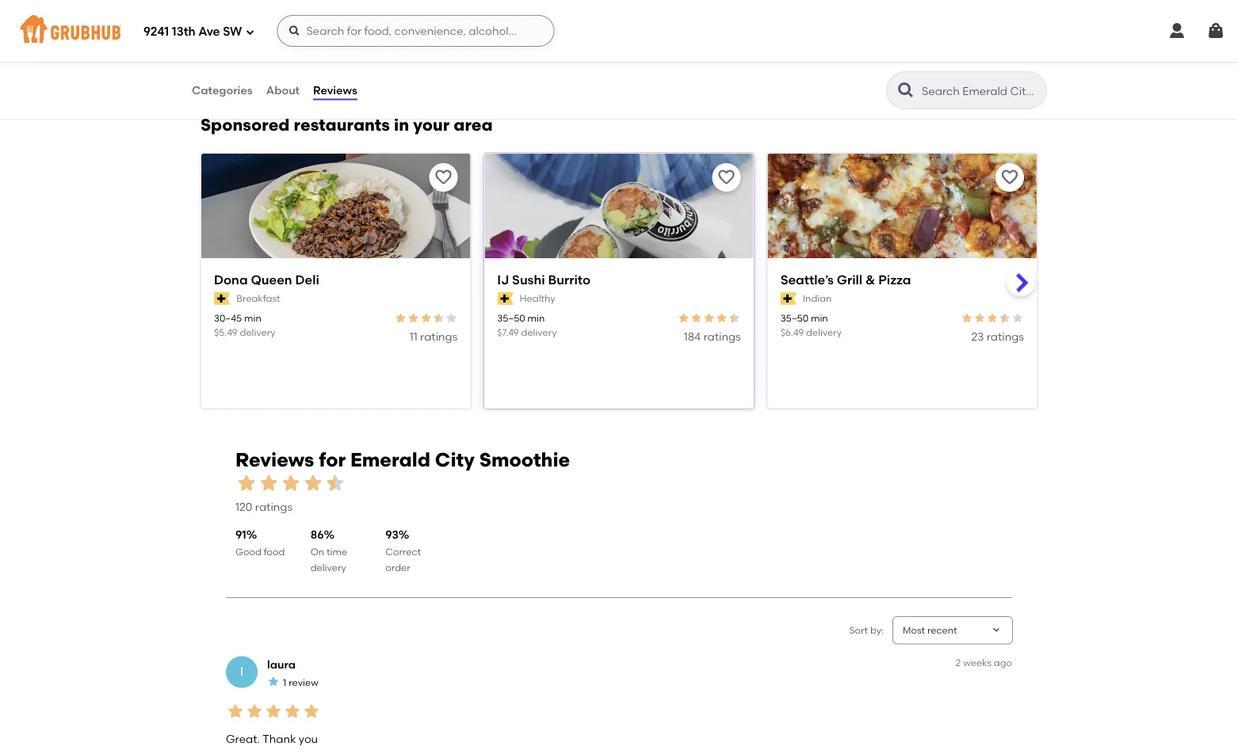 Task type: vqa. For each thing, say whether or not it's contained in the screenshot.
11:30am–10:00pm
no



Task type: describe. For each thing, give the bounding box(es) containing it.
23 ratings
[[972, 330, 1024, 343]]

on
[[311, 546, 324, 558]]

sushi
[[512, 272, 545, 288]]

min for grill
[[811, 313, 828, 324]]

healthy
[[520, 293, 555, 304]]

correct
[[386, 546, 421, 558]]

seattle's grill & pizza logo image
[[768, 154, 1037, 287]]

by:
[[870, 625, 884, 636]]

sponsored
[[201, 115, 290, 135]]

l
[[240, 666, 243, 679]]

delivery for sushi
[[521, 327, 557, 338]]

smoothie
[[479, 448, 570, 471]]

184 ratings
[[684, 330, 741, 343]]

ave
[[198, 25, 220, 39]]

sponsored restaurants in your area
[[201, 115, 493, 135]]

91
[[235, 529, 246, 542]]

sort by:
[[850, 625, 884, 636]]

ij sushi burrito logo image
[[485, 154, 754, 287]]

&
[[866, 272, 876, 288]]

120
[[235, 500, 252, 514]]

1 review
[[283, 677, 318, 688]]

86
[[311, 529, 324, 542]]

in
[[394, 115, 409, 135]]

dona queen deli link
[[214, 271, 458, 289]]

breakfast
[[236, 293, 280, 304]]

about button
[[265, 62, 301, 119]]

save this restaurant button for ij sushi burrito
[[712, 163, 741, 192]]

good
[[235, 546, 261, 558]]

deli
[[295, 272, 319, 288]]

city
[[435, 448, 475, 471]]

ago
[[994, 657, 1012, 669]]

burrito
[[548, 272, 591, 288]]

30–45
[[214, 313, 242, 324]]

ratings right the 120
[[255, 500, 293, 514]]

Sort by: field
[[903, 624, 957, 638]]

subscription pass image for ij
[[497, 293, 513, 305]]

you
[[299, 733, 318, 747]]

30–45 min $5.49 delivery
[[214, 313, 276, 338]]

area
[[454, 115, 493, 135]]

main navigation navigation
[[0, 0, 1238, 62]]

weeks
[[963, 657, 992, 669]]

indian
[[803, 293, 832, 304]]

save this restaurant button for dona queen deli
[[429, 163, 458, 192]]

120 ratings
[[235, 500, 293, 514]]

184
[[684, 330, 701, 343]]

$6.49
[[781, 327, 804, 338]]

save this restaurant image for burrito
[[717, 168, 736, 187]]

$7.49
[[497, 327, 519, 338]]

reviews for reviews
[[313, 84, 357, 97]]

dona queen deli logo image
[[201, 154, 470, 287]]

great.
[[226, 733, 260, 747]]

seattle's
[[781, 272, 834, 288]]

categories button
[[191, 62, 253, 119]]

23
[[972, 330, 984, 343]]

sw
[[223, 25, 242, 39]]

min for sushi
[[528, 313, 545, 324]]

35–50 for ij
[[497, 313, 525, 324]]

dona queen deli
[[214, 272, 319, 288]]

seattle's grill & pizza
[[781, 272, 911, 288]]

for
[[319, 448, 346, 471]]

0 horizontal spatial svg image
[[288, 25, 301, 37]]

93
[[386, 529, 399, 542]]

categories
[[192, 84, 253, 97]]

pizza
[[879, 272, 911, 288]]

ij
[[497, 272, 509, 288]]



Task type: locate. For each thing, give the bounding box(es) containing it.
food
[[264, 546, 285, 558]]

caret down icon image
[[990, 624, 1003, 637]]

1 save this restaurant image from the left
[[434, 168, 453, 187]]

recent
[[928, 625, 957, 636]]

11 ratings
[[410, 330, 458, 343]]

11
[[410, 330, 418, 343]]

emerald
[[350, 448, 431, 471]]

35–50 inside 35–50 min $6.49 delivery
[[781, 313, 809, 324]]

ratings right 11
[[420, 330, 458, 343]]

1 35–50 from the left
[[497, 313, 525, 324]]

dona
[[214, 272, 248, 288]]

1
[[283, 677, 286, 688]]

min
[[244, 313, 262, 324], [528, 313, 545, 324], [811, 313, 828, 324]]

2 weeks ago
[[956, 657, 1012, 669]]

reviews inside "button"
[[313, 84, 357, 97]]

35–50 up $6.49
[[781, 313, 809, 324]]

restaurants
[[294, 115, 390, 135]]

min inside 35–50 min $6.49 delivery
[[811, 313, 828, 324]]

35–50
[[497, 313, 525, 324], [781, 313, 809, 324]]

0 horizontal spatial min
[[244, 313, 262, 324]]

about
[[266, 84, 300, 97]]

delivery right $5.49
[[240, 327, 276, 338]]

2 min from the left
[[528, 313, 545, 324]]

13th
[[172, 25, 196, 39]]

0 horizontal spatial save this restaurant image
[[434, 168, 453, 187]]

grill
[[837, 272, 863, 288]]

0 horizontal spatial subscription pass image
[[497, 293, 513, 305]]

1 horizontal spatial subscription pass image
[[781, 293, 797, 305]]

subscription pass image
[[214, 293, 230, 305]]

subscription pass image down the seattle's
[[781, 293, 797, 305]]

reviews button
[[312, 62, 358, 119]]

ratings right 184
[[704, 330, 741, 343]]

min down breakfast
[[244, 313, 262, 324]]

9241
[[144, 25, 169, 39]]

save this restaurant image for deli
[[434, 168, 453, 187]]

delivery inside 86 on time delivery
[[311, 562, 346, 574]]

delivery down time
[[311, 562, 346, 574]]

delivery inside 35–50 min $6.49 delivery
[[806, 327, 842, 338]]

svg image
[[245, 27, 255, 37]]

Search for food, convenience, alcohol... search field
[[277, 15, 555, 47]]

seattle's grill & pizza link
[[781, 271, 1024, 289]]

2 subscription pass image from the left
[[781, 293, 797, 305]]

ij sushi burrito link
[[497, 271, 741, 289]]

1 horizontal spatial 35–50
[[781, 313, 809, 324]]

delivery inside 35–50 min $7.49 delivery
[[521, 327, 557, 338]]

save this restaurant image
[[434, 168, 453, 187], [717, 168, 736, 187]]

1 horizontal spatial min
[[528, 313, 545, 324]]

ratings right 23
[[987, 330, 1024, 343]]

2 horizontal spatial svg image
[[1207, 21, 1226, 40]]

1 vertical spatial reviews
[[235, 448, 314, 471]]

2
[[956, 657, 961, 669]]

star icon image
[[394, 312, 407, 325], [407, 312, 420, 325], [420, 312, 432, 325], [432, 312, 445, 325], [432, 312, 445, 325], [445, 312, 458, 325], [678, 312, 690, 325], [690, 312, 703, 325], [703, 312, 716, 325], [716, 312, 728, 325], [728, 312, 741, 325], [728, 312, 741, 325], [961, 312, 974, 325], [974, 312, 986, 325], [986, 312, 999, 325], [999, 312, 1012, 325], [999, 312, 1012, 325], [1012, 312, 1024, 325], [235, 473, 258, 495], [258, 473, 280, 495], [280, 473, 302, 495], [302, 473, 324, 495], [324, 473, 346, 495], [324, 473, 346, 495], [267, 676, 280, 689], [226, 702, 245, 721], [245, 702, 264, 721], [264, 702, 283, 721], [283, 702, 302, 721], [302, 702, 321, 721]]

ratings for ij sushi burrito
[[704, 330, 741, 343]]

most recent
[[903, 625, 957, 636]]

1 save this restaurant button from the left
[[429, 163, 458, 192]]

delivery for grill
[[806, 327, 842, 338]]

review
[[289, 677, 318, 688]]

ratings for dona queen deli
[[420, 330, 458, 343]]

search icon image
[[897, 81, 916, 100]]

delivery inside 30–45 min $5.49 delivery
[[240, 327, 276, 338]]

0 horizontal spatial save this restaurant button
[[429, 163, 458, 192]]

delivery
[[240, 327, 276, 338], [521, 327, 557, 338], [806, 327, 842, 338], [311, 562, 346, 574]]

2 35–50 from the left
[[781, 313, 809, 324]]

delivery right $7.49 on the top left of the page
[[521, 327, 557, 338]]

reviews for emerald city smoothie
[[235, 448, 570, 471]]

ratings
[[420, 330, 458, 343], [704, 330, 741, 343], [987, 330, 1024, 343], [255, 500, 293, 514]]

2 horizontal spatial save this restaurant button
[[996, 163, 1024, 192]]

1 horizontal spatial svg image
[[1168, 21, 1187, 40]]

save this restaurant image
[[1001, 168, 1020, 187]]

time
[[327, 546, 347, 558]]

subscription pass image for seattle's
[[781, 293, 797, 305]]

min inside 30–45 min $5.49 delivery
[[244, 313, 262, 324]]

35–50 inside 35–50 min $7.49 delivery
[[497, 313, 525, 324]]

0 vertical spatial reviews
[[313, 84, 357, 97]]

save this restaurant button for seattle's grill & pizza
[[996, 163, 1024, 192]]

2 horizontal spatial min
[[811, 313, 828, 324]]

min inside 35–50 min $7.49 delivery
[[528, 313, 545, 324]]

subscription pass image
[[497, 293, 513, 305], [781, 293, 797, 305]]

91 good food
[[235, 529, 285, 558]]

35–50 for seattle's
[[781, 313, 809, 324]]

your
[[413, 115, 450, 135]]

0 horizontal spatial 35–50
[[497, 313, 525, 324]]

35–50 up $7.49 on the top left of the page
[[497, 313, 525, 324]]

order
[[386, 562, 410, 574]]

9241 13th ave sw
[[144, 25, 242, 39]]

35–50 min $6.49 delivery
[[781, 313, 842, 338]]

svg image
[[1168, 21, 1187, 40], [1207, 21, 1226, 40], [288, 25, 301, 37]]

2 save this restaurant image from the left
[[717, 168, 736, 187]]

3 save this restaurant button from the left
[[996, 163, 1024, 192]]

delivery for queen
[[240, 327, 276, 338]]

1 subscription pass image from the left
[[497, 293, 513, 305]]

reviews for reviews for emerald city smoothie
[[235, 448, 314, 471]]

3 min from the left
[[811, 313, 828, 324]]

sort
[[850, 625, 868, 636]]

most
[[903, 625, 925, 636]]

great. thank you
[[226, 733, 318, 747]]

reviews up 120 ratings
[[235, 448, 314, 471]]

min down healthy
[[528, 313, 545, 324]]

save this restaurant button
[[429, 163, 458, 192], [712, 163, 741, 192], [996, 163, 1024, 192]]

ij sushi burrito
[[497, 272, 591, 288]]

min for queen
[[244, 313, 262, 324]]

thank
[[263, 733, 296, 747]]

1 min from the left
[[244, 313, 262, 324]]

reviews up restaurants
[[313, 84, 357, 97]]

Search Emerald City Smoothie search field
[[920, 83, 1042, 98]]

93 correct order
[[386, 529, 421, 574]]

queen
[[251, 272, 292, 288]]

1 horizontal spatial save this restaurant button
[[712, 163, 741, 192]]

laura
[[267, 658, 296, 671]]

2 save this restaurant button from the left
[[712, 163, 741, 192]]

1 horizontal spatial save this restaurant image
[[717, 168, 736, 187]]

35–50 min $7.49 delivery
[[497, 313, 557, 338]]

86 on time delivery
[[311, 529, 347, 574]]

min down indian
[[811, 313, 828, 324]]

$5.49
[[214, 327, 238, 338]]

subscription pass image down the ij
[[497, 293, 513, 305]]

ratings for seattle's grill & pizza
[[987, 330, 1024, 343]]

delivery right $6.49
[[806, 327, 842, 338]]

reviews
[[313, 84, 357, 97], [235, 448, 314, 471]]



